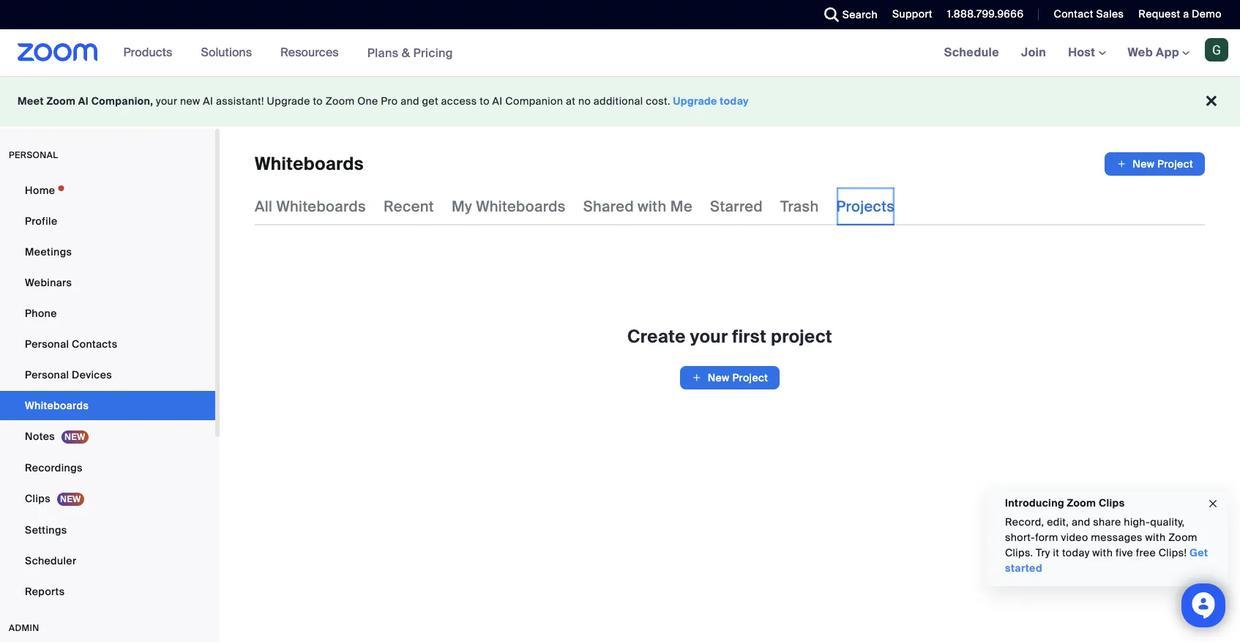 Task type: describe. For each thing, give the bounding box(es) containing it.
with inside tabs of all whiteboard page tab list
[[638, 197, 667, 216]]

meet zoom ai companion, your new ai assistant! upgrade to zoom one pro and get access to ai companion at no additional cost. upgrade today
[[18, 94, 749, 108]]

2 upgrade from the left
[[673, 94, 718, 108]]

add image for whiteboards
[[1117, 157, 1127, 171]]

shared
[[583, 197, 634, 216]]

additional
[[594, 94, 643, 108]]

create your first project
[[628, 325, 833, 348]]

short-
[[1005, 531, 1036, 544]]

personal contacts
[[25, 338, 117, 351]]

introducing
[[1005, 497, 1065, 510]]

project for whiteboards
[[1158, 157, 1194, 171]]

meet
[[18, 94, 44, 108]]

free
[[1136, 546, 1156, 560]]

clips!
[[1159, 546, 1187, 560]]

contacts
[[72, 338, 117, 351]]

resources button
[[281, 29, 345, 76]]

get started
[[1005, 546, 1209, 575]]

plans
[[367, 45, 399, 60]]

zoom logo image
[[18, 43, 98, 62]]

1 horizontal spatial clips
[[1099, 497, 1125, 510]]

1 vertical spatial with
[[1146, 531, 1166, 544]]

recent
[[384, 197, 434, 216]]

phone link
[[0, 299, 215, 328]]

clips.
[[1005, 546, 1034, 560]]

pricing
[[413, 45, 453, 60]]

edit,
[[1047, 516, 1069, 529]]

video
[[1061, 531, 1089, 544]]

form
[[1036, 531, 1059, 544]]

1 ai from the left
[[78, 94, 89, 108]]

webinars link
[[0, 268, 215, 297]]

no
[[578, 94, 591, 108]]

phone
[[25, 307, 57, 320]]

first
[[733, 325, 767, 348]]

high-
[[1124, 516, 1151, 529]]

upgrade today link
[[673, 94, 749, 108]]

and inside the 'record, edit, and share high-quality, short-form video messages with zoom clips. try it today with five free clips!'
[[1072, 516, 1091, 529]]

web
[[1128, 45, 1153, 60]]

get
[[422, 94, 439, 108]]

get
[[1190, 546, 1209, 560]]

product information navigation
[[112, 29, 464, 77]]

personal devices
[[25, 368, 112, 382]]

banner containing products
[[0, 29, 1241, 77]]

project
[[771, 325, 833, 348]]

products button
[[123, 29, 179, 76]]

join
[[1022, 45, 1047, 60]]

personal menu menu
[[0, 176, 215, 608]]

introducing zoom clips
[[1005, 497, 1125, 510]]

2 ai from the left
[[203, 94, 213, 108]]

all
[[255, 197, 273, 216]]

clips link
[[0, 484, 215, 514]]

&
[[402, 45, 410, 60]]

1 vertical spatial your
[[690, 325, 728, 348]]

new project for create your first project
[[708, 371, 768, 384]]

clips inside personal menu menu
[[25, 492, 50, 505]]

quality,
[[1151, 516, 1185, 529]]

solutions
[[201, 45, 252, 60]]

whiteboards right all
[[276, 197, 366, 216]]

personal
[[9, 149, 58, 161]]

at
[[566, 94, 576, 108]]

whiteboards application
[[255, 152, 1205, 176]]

recordings
[[25, 461, 83, 475]]

today inside the 'record, edit, and share high-quality, short-form video messages with zoom clips. try it today with five free clips!'
[[1063, 546, 1090, 560]]

web app button
[[1128, 45, 1190, 60]]

schedule link
[[933, 29, 1011, 76]]

close image
[[1208, 495, 1219, 512]]

zoom right meet
[[46, 94, 76, 108]]

reports link
[[0, 577, 215, 606]]

home
[[25, 184, 55, 197]]

support
[[893, 7, 933, 21]]

meetings
[[25, 245, 72, 259]]

whiteboards link
[[0, 391, 215, 420]]

one
[[358, 94, 378, 108]]

request a demo
[[1139, 7, 1222, 21]]

companion
[[506, 94, 563, 108]]

scheduler link
[[0, 546, 215, 576]]

settings
[[25, 524, 67, 537]]

access
[[441, 94, 477, 108]]

me
[[671, 197, 693, 216]]

project for create your first project
[[733, 371, 768, 384]]

pro
[[381, 94, 398, 108]]

messages
[[1091, 531, 1143, 544]]

2 to from the left
[[480, 94, 490, 108]]

admin
[[9, 622, 39, 634]]

get started link
[[1005, 546, 1209, 575]]

my whiteboards
[[452, 197, 566, 216]]

trash
[[781, 197, 819, 216]]

host button
[[1069, 45, 1106, 60]]

record, edit, and share high-quality, short-form video messages with zoom clips. try it today with five free clips!
[[1005, 516, 1198, 560]]

settings link
[[0, 516, 215, 545]]

cost.
[[646, 94, 671, 108]]

scheduler
[[25, 554, 76, 568]]

webinars
[[25, 276, 72, 289]]

whiteboards inside whiteboards "link"
[[25, 399, 89, 412]]

solutions button
[[201, 29, 259, 76]]

five
[[1116, 546, 1134, 560]]



Task type: locate. For each thing, give the bounding box(es) containing it.
0 horizontal spatial new
[[708, 371, 730, 384]]

1 horizontal spatial upgrade
[[673, 94, 718, 108]]

sales
[[1097, 7, 1124, 21]]

and
[[401, 94, 420, 108], [1072, 516, 1091, 529]]

1 horizontal spatial new project
[[1133, 157, 1194, 171]]

and left get
[[401, 94, 420, 108]]

with up free
[[1146, 531, 1166, 544]]

add image inside whiteboards application
[[1117, 157, 1127, 171]]

add image
[[1117, 157, 1127, 171], [692, 371, 702, 385]]

contact sales link
[[1043, 0, 1128, 29], [1054, 7, 1124, 21]]

1 vertical spatial project
[[733, 371, 768, 384]]

new project button
[[1105, 152, 1205, 176], [680, 366, 780, 390]]

upgrade right cost.
[[673, 94, 718, 108]]

your inside meet zoom ai companion, footer
[[156, 94, 177, 108]]

zoom inside the 'record, edit, and share high-quality, short-form video messages with zoom clips. try it today with five free clips!'
[[1169, 531, 1198, 544]]

whiteboards inside whiteboards application
[[255, 152, 364, 175]]

today down 'video'
[[1063, 546, 1090, 560]]

project inside whiteboards application
[[1158, 157, 1194, 171]]

0 horizontal spatial your
[[156, 94, 177, 108]]

0 vertical spatial new project button
[[1105, 152, 1205, 176]]

0 vertical spatial and
[[401, 94, 420, 108]]

2 horizontal spatial ai
[[493, 94, 503, 108]]

whiteboards up all whiteboards
[[255, 152, 364, 175]]

ai left companion,
[[78, 94, 89, 108]]

1 horizontal spatial today
[[1063, 546, 1090, 560]]

personal contacts link
[[0, 330, 215, 359]]

1 horizontal spatial with
[[1093, 546, 1113, 560]]

1.888.799.9666 button
[[937, 0, 1028, 29], [947, 7, 1024, 21]]

your left new
[[156, 94, 177, 108]]

create
[[628, 325, 686, 348]]

new project for whiteboards
[[1133, 157, 1194, 171]]

ai right new
[[203, 94, 213, 108]]

new inside whiteboards application
[[1133, 157, 1155, 171]]

0 vertical spatial project
[[1158, 157, 1194, 171]]

new
[[180, 94, 200, 108]]

1 upgrade from the left
[[267, 94, 310, 108]]

with
[[638, 197, 667, 216], [1146, 531, 1166, 544], [1093, 546, 1113, 560]]

1 vertical spatial new project button
[[680, 366, 780, 390]]

today
[[720, 94, 749, 108], [1063, 546, 1090, 560]]

1 horizontal spatial add image
[[1117, 157, 1127, 171]]

1 personal from the top
[[25, 338, 69, 351]]

search
[[843, 8, 878, 21]]

personal down phone
[[25, 338, 69, 351]]

1 horizontal spatial your
[[690, 325, 728, 348]]

my
[[452, 197, 472, 216]]

1 horizontal spatial to
[[480, 94, 490, 108]]

clips up share
[[1099, 497, 1125, 510]]

zoom
[[46, 94, 76, 108], [326, 94, 355, 108], [1067, 497, 1097, 510], [1169, 531, 1198, 544]]

1 horizontal spatial new
[[1133, 157, 1155, 171]]

profile link
[[0, 207, 215, 236]]

started
[[1005, 562, 1043, 575]]

resources
[[281, 45, 339, 60]]

1 vertical spatial and
[[1072, 516, 1091, 529]]

to down resources dropdown button
[[313, 94, 323, 108]]

your left "first"
[[690, 325, 728, 348]]

banner
[[0, 29, 1241, 77]]

0 vertical spatial your
[[156, 94, 177, 108]]

whiteboards down personal devices
[[25, 399, 89, 412]]

and inside meet zoom ai companion, footer
[[401, 94, 420, 108]]

upgrade
[[267, 94, 310, 108], [673, 94, 718, 108]]

products
[[123, 45, 172, 60]]

new for whiteboards
[[1133, 157, 1155, 171]]

0 horizontal spatial project
[[733, 371, 768, 384]]

with left me
[[638, 197, 667, 216]]

contact
[[1054, 7, 1094, 21]]

clips
[[25, 492, 50, 505], [1099, 497, 1125, 510]]

1 vertical spatial add image
[[692, 371, 702, 385]]

and up 'video'
[[1072, 516, 1091, 529]]

zoom up clips!
[[1169, 531, 1198, 544]]

0 horizontal spatial with
[[638, 197, 667, 216]]

profile
[[25, 215, 57, 228]]

meetings navigation
[[933, 29, 1241, 77]]

0 horizontal spatial new project button
[[680, 366, 780, 390]]

0 horizontal spatial clips
[[25, 492, 50, 505]]

your
[[156, 94, 177, 108], [690, 325, 728, 348]]

a
[[1184, 7, 1190, 21]]

ai left companion
[[493, 94, 503, 108]]

1.888.799.9666
[[947, 7, 1024, 21]]

upgrade down product information navigation at top
[[267, 94, 310, 108]]

new project button for whiteboards
[[1105, 152, 1205, 176]]

clips up settings
[[25, 492, 50, 505]]

profile picture image
[[1205, 38, 1229, 62]]

personal for personal contacts
[[25, 338, 69, 351]]

2 horizontal spatial with
[[1146, 531, 1166, 544]]

home link
[[0, 176, 215, 205]]

join link
[[1011, 29, 1058, 76]]

0 horizontal spatial upgrade
[[267, 94, 310, 108]]

notes link
[[0, 422, 215, 452]]

new project
[[1133, 157, 1194, 171], [708, 371, 768, 384]]

new project inside whiteboards application
[[1133, 157, 1194, 171]]

meet zoom ai companion, footer
[[0, 76, 1241, 127]]

request
[[1139, 7, 1181, 21]]

to right access
[[480, 94, 490, 108]]

zoom up the edit,
[[1067, 497, 1097, 510]]

request a demo link
[[1128, 0, 1241, 29], [1139, 7, 1222, 21]]

personal devices link
[[0, 360, 215, 390]]

2 personal from the top
[[25, 368, 69, 382]]

0 horizontal spatial add image
[[692, 371, 702, 385]]

1 vertical spatial new project
[[708, 371, 768, 384]]

app
[[1156, 45, 1180, 60]]

assistant!
[[216, 94, 264, 108]]

0 vertical spatial new project
[[1133, 157, 1194, 171]]

zoom left 'one'
[[326, 94, 355, 108]]

new project button for create your first project
[[680, 366, 780, 390]]

meetings link
[[0, 237, 215, 267]]

personal down the personal contacts
[[25, 368, 69, 382]]

3 ai from the left
[[493, 94, 503, 108]]

add image for create your first project
[[692, 371, 702, 385]]

projects
[[837, 197, 895, 216]]

it
[[1053, 546, 1060, 560]]

with down messages
[[1093, 546, 1113, 560]]

companion,
[[91, 94, 153, 108]]

support link
[[882, 0, 937, 29], [893, 7, 933, 21]]

0 vertical spatial today
[[720, 94, 749, 108]]

0 vertical spatial personal
[[25, 338, 69, 351]]

devices
[[72, 368, 112, 382]]

1 vertical spatial personal
[[25, 368, 69, 382]]

tabs of all whiteboard page tab list
[[255, 187, 895, 226]]

2 vertical spatial with
[[1093, 546, 1113, 560]]

whiteboards right my
[[476, 197, 566, 216]]

0 horizontal spatial today
[[720, 94, 749, 108]]

1 vertical spatial new
[[708, 371, 730, 384]]

1 to from the left
[[313, 94, 323, 108]]

host
[[1069, 45, 1099, 60]]

starred
[[710, 197, 763, 216]]

new for create your first project
[[708, 371, 730, 384]]

schedule
[[944, 45, 1000, 60]]

1 vertical spatial today
[[1063, 546, 1090, 560]]

recordings link
[[0, 453, 215, 483]]

plans & pricing
[[367, 45, 453, 60]]

1 horizontal spatial new project button
[[1105, 152, 1205, 176]]

1 horizontal spatial project
[[1158, 157, 1194, 171]]

0 vertical spatial add image
[[1117, 157, 1127, 171]]

personal for personal devices
[[25, 368, 69, 382]]

0 horizontal spatial new project
[[708, 371, 768, 384]]

0 vertical spatial with
[[638, 197, 667, 216]]

personal inside 'link'
[[25, 368, 69, 382]]

0 horizontal spatial to
[[313, 94, 323, 108]]

today inside meet zoom ai companion, footer
[[720, 94, 749, 108]]

try
[[1036, 546, 1051, 560]]

contact sales
[[1054, 7, 1124, 21]]

reports
[[25, 585, 65, 598]]

new
[[1133, 157, 1155, 171], [708, 371, 730, 384]]

1 horizontal spatial and
[[1072, 516, 1091, 529]]

demo
[[1192, 7, 1222, 21]]

0 vertical spatial new
[[1133, 157, 1155, 171]]

web app
[[1128, 45, 1180, 60]]

share
[[1094, 516, 1122, 529]]

0 horizontal spatial and
[[401, 94, 420, 108]]

0 horizontal spatial ai
[[78, 94, 89, 108]]

personal
[[25, 338, 69, 351], [25, 368, 69, 382]]

1 horizontal spatial ai
[[203, 94, 213, 108]]

today up whiteboards application
[[720, 94, 749, 108]]



Task type: vqa. For each thing, say whether or not it's contained in the screenshot.
bottom Edit
no



